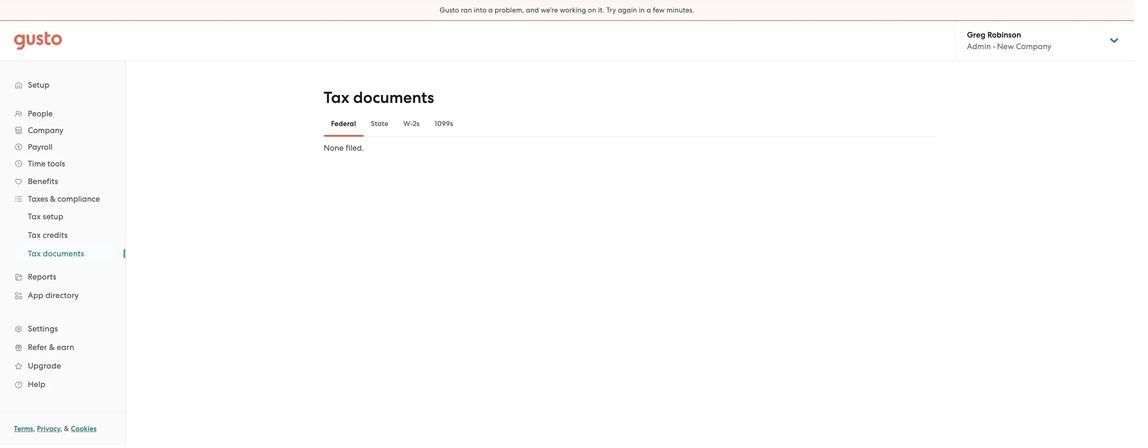 Task type: describe. For each thing, give the bounding box(es) containing it.
federal button
[[324, 113, 364, 135]]

tax documents link
[[17, 246, 116, 262]]

1 horizontal spatial documents
[[353, 88, 434, 107]]

gusto navigation element
[[0, 61, 125, 409]]

list containing people
[[0, 105, 125, 394]]

robinson
[[988, 30, 1022, 40]]

w-
[[404, 120, 413, 128]]

settings
[[28, 325, 58, 334]]

admin
[[968, 42, 992, 51]]

0 vertical spatial tax documents
[[324, 88, 434, 107]]

federal
[[331, 120, 356, 128]]

working
[[560, 6, 587, 14]]

company button
[[9, 122, 116, 139]]

cookies
[[71, 425, 97, 434]]

greg robinson admin • new company
[[968, 30, 1052, 51]]

few
[[653, 6, 665, 14]]

& for earn
[[49, 343, 55, 352]]

app directory link
[[9, 287, 116, 304]]

it.
[[599, 6, 605, 14]]

setup
[[43, 212, 64, 222]]

time
[[28, 159, 46, 169]]

none filed.
[[324, 143, 364, 153]]

none
[[324, 143, 344, 153]]

2s
[[413, 120, 420, 128]]

home image
[[14, 31, 62, 50]]

app
[[28, 291, 43, 300]]

taxes & compliance button
[[9, 191, 116, 208]]

tax documents inside list
[[28, 249, 84, 259]]

tax setup link
[[17, 209, 116, 225]]

ran
[[461, 6, 472, 14]]

minutes.
[[667, 6, 695, 14]]

benefits link
[[9, 173, 116, 190]]

refer & earn
[[28, 343, 74, 352]]

w-2s
[[404, 120, 420, 128]]

time tools
[[28, 159, 65, 169]]

problem,
[[495, 6, 525, 14]]

privacy
[[37, 425, 60, 434]]

app directory
[[28, 291, 79, 300]]

compliance
[[58, 195, 100, 204]]

help link
[[9, 377, 116, 393]]

1099s button
[[427, 113, 461, 135]]

state
[[371, 120, 389, 128]]

greg
[[968, 30, 986, 40]]

filed.
[[346, 143, 364, 153]]

tax credits
[[28, 231, 68, 240]]

reports
[[28, 273, 56, 282]]

payroll button
[[9, 139, 116, 156]]

state button
[[364, 113, 396, 135]]

again
[[618, 6, 638, 14]]

and
[[526, 6, 539, 14]]

tax for tax credits 'link'
[[28, 231, 41, 240]]



Task type: locate. For each thing, give the bounding box(es) containing it.
privacy link
[[37, 425, 60, 434]]

tax setup
[[28, 212, 64, 222]]

credits
[[43, 231, 68, 240]]

company inside dropdown button
[[28, 126, 63, 135]]

1 list from the top
[[0, 105, 125, 394]]

earn
[[57, 343, 74, 352]]

directory
[[45, 291, 79, 300]]

1 horizontal spatial a
[[647, 6, 652, 14]]

company inside the greg robinson admin • new company
[[1017, 42, 1052, 51]]

documents
[[353, 88, 434, 107], [43, 249, 84, 259]]

refer
[[28, 343, 47, 352]]

a
[[489, 6, 493, 14], [647, 6, 652, 14]]

list
[[0, 105, 125, 394], [0, 208, 125, 263]]

tax up the federal
[[324, 88, 350, 107]]

1 vertical spatial tax documents
[[28, 249, 84, 259]]

list containing tax setup
[[0, 208, 125, 263]]

0 horizontal spatial company
[[28, 126, 63, 135]]

settings link
[[9, 321, 116, 338]]

upgrade link
[[9, 358, 116, 375]]

2 , from the left
[[60, 425, 62, 434]]

1 horizontal spatial ,
[[60, 425, 62, 434]]

tax credits link
[[17, 227, 116, 244]]

2 a from the left
[[647, 6, 652, 14]]

1 vertical spatial company
[[28, 126, 63, 135]]

reports link
[[9, 269, 116, 286]]

0 vertical spatial company
[[1017, 42, 1052, 51]]

on
[[588, 6, 597, 14]]

1 a from the left
[[489, 6, 493, 14]]

tax inside 'link'
[[28, 231, 41, 240]]

0 vertical spatial documents
[[353, 88, 434, 107]]

into
[[474, 6, 487, 14]]

& inside refer & earn 'link'
[[49, 343, 55, 352]]

taxes & compliance
[[28, 195, 100, 204]]

terms link
[[14, 425, 33, 434]]

people button
[[9, 105, 116, 122]]

0 horizontal spatial tax documents
[[28, 249, 84, 259]]

time tools button
[[9, 156, 116, 172]]

& right taxes at left
[[50, 195, 56, 204]]

documents up state button
[[353, 88, 434, 107]]

gusto ran into a problem, and we're working on it. try again in a few minutes.
[[440, 6, 695, 14]]

new
[[998, 42, 1015, 51]]

&
[[50, 195, 56, 204], [49, 343, 55, 352], [64, 425, 69, 434]]

documents inside gusto navigation element
[[43, 249, 84, 259]]

upgrade
[[28, 362, 61, 371]]

,
[[33, 425, 35, 434], [60, 425, 62, 434]]

company down people
[[28, 126, 63, 135]]

& for compliance
[[50, 195, 56, 204]]

& left the earn
[[49, 343, 55, 352]]

tax documents down credits
[[28, 249, 84, 259]]

tools
[[47, 159, 65, 169]]

, left the cookies button
[[60, 425, 62, 434]]

payroll
[[28, 143, 53, 152]]

gusto
[[440, 6, 460, 14]]

tax down taxes at left
[[28, 212, 41, 222]]

1 vertical spatial documents
[[43, 249, 84, 259]]

1 horizontal spatial tax documents
[[324, 88, 434, 107]]

tax
[[324, 88, 350, 107], [28, 212, 41, 222], [28, 231, 41, 240], [28, 249, 41, 259]]

tax documents
[[324, 88, 434, 107], [28, 249, 84, 259]]

tax down the tax credits
[[28, 249, 41, 259]]

in
[[639, 6, 645, 14]]

try
[[607, 6, 616, 14]]

1099s
[[435, 120, 453, 128]]

company right new
[[1017, 42, 1052, 51]]

a right in
[[647, 6, 652, 14]]

0 horizontal spatial a
[[489, 6, 493, 14]]

0 horizontal spatial ,
[[33, 425, 35, 434]]

tax forms tab list
[[324, 111, 937, 137]]

& inside taxes & compliance 'dropdown button'
[[50, 195, 56, 204]]

terms , privacy , & cookies
[[14, 425, 97, 434]]

1 , from the left
[[33, 425, 35, 434]]

1 vertical spatial &
[[49, 343, 55, 352]]

terms
[[14, 425, 33, 434]]

w-2s button
[[396, 113, 427, 135]]

we're
[[541, 6, 558, 14]]

0 horizontal spatial documents
[[43, 249, 84, 259]]

setup link
[[9, 77, 116, 93]]

•
[[994, 42, 996, 51]]

a right into
[[489, 6, 493, 14]]

setup
[[28, 80, 50, 90]]

0 vertical spatial &
[[50, 195, 56, 204]]

tax for tax setup link
[[28, 212, 41, 222]]

people
[[28, 109, 53, 118]]

2 list from the top
[[0, 208, 125, 263]]

documents down tax credits 'link'
[[43, 249, 84, 259]]

tax for "tax documents" link
[[28, 249, 41, 259]]

1 horizontal spatial company
[[1017, 42, 1052, 51]]

2 vertical spatial &
[[64, 425, 69, 434]]

help
[[28, 380, 45, 390]]

tax left credits
[[28, 231, 41, 240]]

benefits
[[28, 177, 58, 186]]

& left the cookies button
[[64, 425, 69, 434]]

cookies button
[[71, 424, 97, 435]]

, left privacy link
[[33, 425, 35, 434]]

tax documents up state
[[324, 88, 434, 107]]

company
[[1017, 42, 1052, 51], [28, 126, 63, 135]]

refer & earn link
[[9, 339, 116, 356]]

taxes
[[28, 195, 48, 204]]



Task type: vqa. For each thing, say whether or not it's contained in the screenshot.
the right Company
yes



